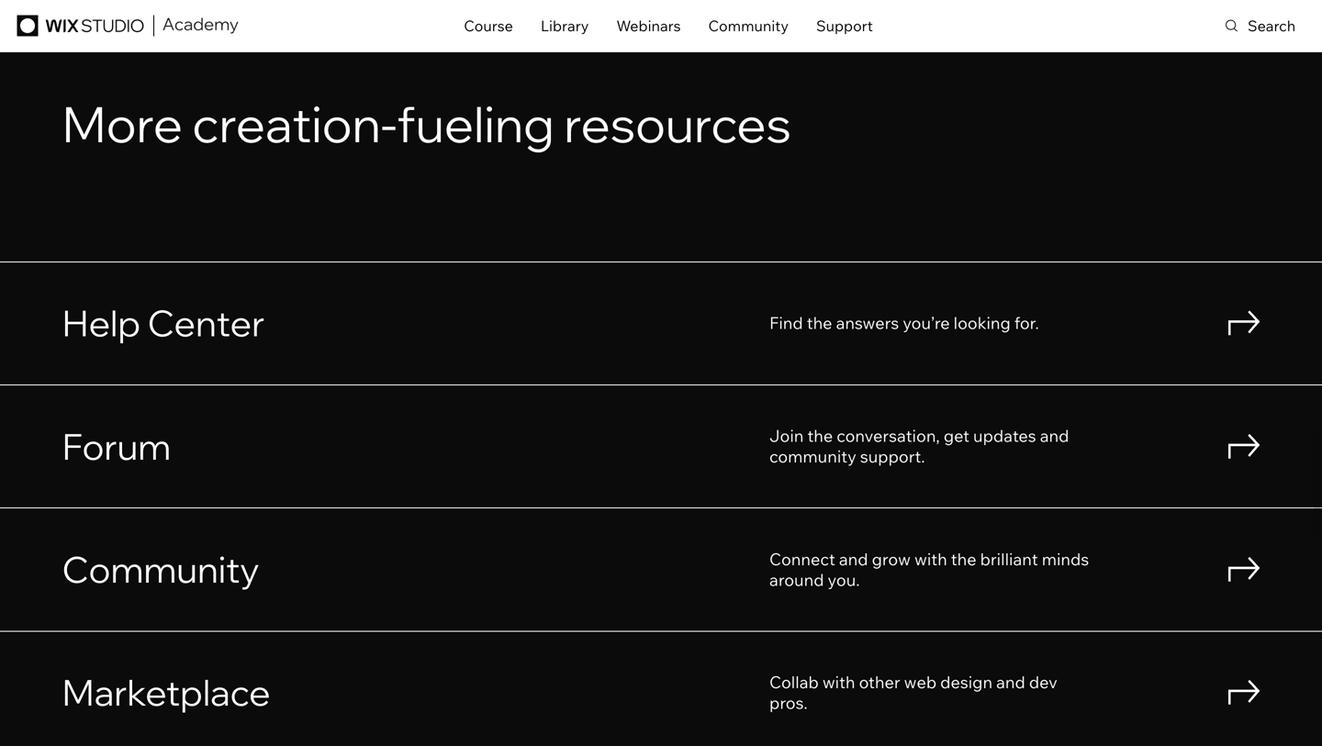 Task type: locate. For each thing, give the bounding box(es) containing it.
list
[[0, 262, 1323, 747]]

the for help center
[[807, 313, 833, 334]]

and inside collab with other web design and dev pros.
[[997, 672, 1026, 693]]

1 vertical spatial the
[[808, 426, 833, 447]]

and for marketplace
[[997, 672, 1026, 693]]

and left grow
[[839, 549, 869, 570]]

the
[[807, 313, 833, 334], [808, 426, 833, 447], [951, 549, 977, 570]]

connect and grow with the brilliant minds around you.
[[770, 549, 1090, 590]]

course
[[464, 17, 513, 35]]

community
[[709, 17, 789, 35], [62, 547, 259, 592]]

the inside 'help center' list item
[[807, 313, 833, 334]]

and inside "join the conversation, get updates and community support."
[[1040, 426, 1070, 447]]

marketplace link
[[62, 670, 271, 716]]

updates
[[974, 426, 1037, 447]]

1 vertical spatial and
[[839, 549, 869, 570]]

creation-
[[192, 93, 397, 155]]

1 wix studio academy logo image from the left
[[162, 18, 240, 34]]

list containing help center
[[0, 262, 1323, 747]]

marketplace list item
[[0, 631, 1323, 747]]

find the answers you're looking for.
[[770, 313, 1040, 334]]

community
[[770, 447, 857, 467]]

library link
[[541, 8, 589, 43]]

get
[[944, 426, 970, 447]]

wix studio logo image
[[15, 15, 146, 36], [17, 15, 144, 36]]

answers
[[836, 313, 900, 334]]

support link
[[817, 8, 873, 43]]

and inside connect and grow with the brilliant minds around you.
[[839, 549, 869, 570]]

community link
[[62, 547, 259, 592]]

with left other
[[823, 672, 856, 693]]

2 horizontal spatial and
[[1040, 426, 1070, 447]]

and right updates
[[1040, 426, 1070, 447]]

with inside connect and grow with the brilliant minds around you.
[[915, 549, 948, 570]]

1 vertical spatial with
[[823, 672, 856, 693]]

the left brilliant
[[951, 549, 977, 570]]

the inside "join the conversation, get updates and community support."
[[808, 426, 833, 447]]

community list item
[[0, 508, 1323, 631]]

0 vertical spatial the
[[807, 313, 833, 334]]

0 horizontal spatial community
[[62, 547, 259, 592]]

resources
[[564, 93, 792, 155]]

1 horizontal spatial with
[[915, 549, 948, 570]]

2 vertical spatial and
[[997, 672, 1026, 693]]

1 horizontal spatial and
[[997, 672, 1026, 693]]

the right find
[[807, 313, 833, 334]]

pros.
[[770, 693, 808, 714]]

wix studio academy logo image
[[162, 18, 240, 34], [163, 18, 238, 34]]

for.
[[1015, 313, 1040, 334]]

0 vertical spatial and
[[1040, 426, 1070, 447]]

help center link
[[62, 300, 265, 346]]

forum
[[62, 424, 171, 469]]

0 vertical spatial with
[[915, 549, 948, 570]]

2 vertical spatial the
[[951, 549, 977, 570]]

you're
[[903, 313, 950, 334]]

and
[[1040, 426, 1070, 447], [839, 549, 869, 570], [997, 672, 1026, 693]]

help center
[[62, 300, 265, 346]]

0 horizontal spatial and
[[839, 549, 869, 570]]

with
[[915, 549, 948, 570], [823, 672, 856, 693]]

design
[[941, 672, 993, 693]]

dev
[[1030, 672, 1058, 693]]

library
[[541, 17, 589, 35]]

join the conversation, get updates and community support.
[[770, 426, 1070, 467]]

forum link
[[62, 424, 171, 469]]

brilliant
[[981, 549, 1039, 570]]

with right grow
[[915, 549, 948, 570]]

more
[[62, 93, 183, 155]]

and left dev
[[997, 672, 1026, 693]]

1 horizontal spatial community
[[709, 17, 789, 35]]

community inside list item
[[62, 547, 259, 592]]

you.
[[828, 570, 860, 590]]

the right join
[[808, 426, 833, 447]]

0 horizontal spatial with
[[823, 672, 856, 693]]

1 vertical spatial community
[[62, 547, 259, 592]]

2 wix studio academy logo image from the left
[[163, 18, 238, 34]]



Task type: describe. For each thing, give the bounding box(es) containing it.
the inside connect and grow with the brilliant minds around you.
[[951, 549, 977, 570]]

help center list item
[[0, 262, 1323, 385]]

course link
[[464, 8, 513, 43]]

center
[[148, 300, 265, 346]]

fueling
[[397, 93, 555, 155]]

collab
[[770, 672, 819, 693]]

Search text field
[[1226, 0, 1323, 51]]

more creation-fueling resources
[[62, 93, 792, 155]]

help
[[62, 300, 141, 346]]

looking
[[954, 313, 1011, 334]]

connect
[[770, 549, 836, 570]]

with inside collab with other web design and dev pros.
[[823, 672, 856, 693]]

support.
[[861, 447, 926, 467]]

web
[[904, 672, 937, 693]]

find
[[770, 313, 803, 334]]

2 wix studio logo image from the left
[[17, 15, 144, 36]]

minds
[[1042, 549, 1090, 570]]

the for forum
[[808, 426, 833, 447]]

support
[[817, 17, 873, 35]]

collab with other web design and dev pros.
[[770, 672, 1058, 714]]

grow
[[872, 549, 911, 570]]

around
[[770, 570, 824, 590]]

webinars
[[617, 17, 681, 35]]

conversation,
[[837, 426, 940, 447]]

1 wix studio logo image from the left
[[15, 15, 146, 36]]

other
[[859, 672, 901, 693]]

webinars link
[[617, 8, 681, 43]]

join
[[770, 426, 804, 447]]

forum list item
[[0, 385, 1323, 508]]

marketplace
[[62, 670, 271, 716]]

and for forum
[[1040, 426, 1070, 447]]

0 vertical spatial community
[[709, 17, 789, 35]]



Task type: vqa. For each thing, say whether or not it's contained in the screenshot.
topmost THE
yes



